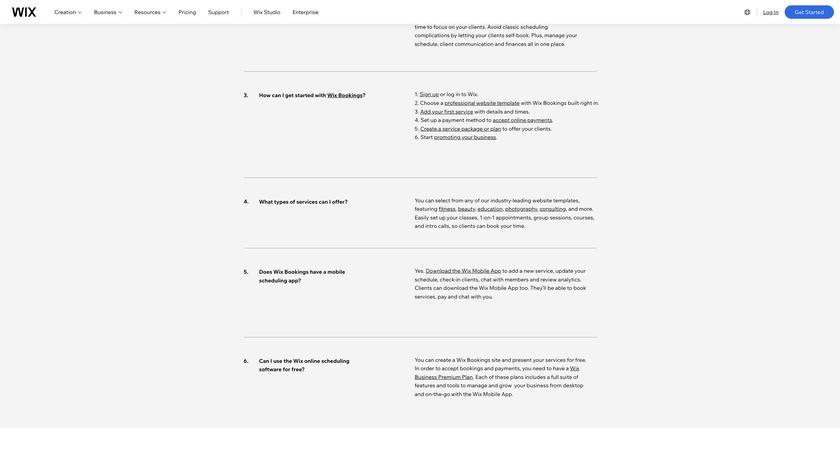 Task type: locate. For each thing, give the bounding box(es) containing it.
1 vertical spatial 5.
[[244, 269, 248, 275]]

2 horizontal spatial you
[[554, 6, 563, 13]]

in right all at the top right
[[535, 41, 539, 47]]

6.
[[415, 134, 420, 141], [244, 358, 249, 365]]

services right types
[[297, 199, 318, 205]]

with right started
[[315, 92, 326, 99]]

1 vertical spatial 6.
[[244, 358, 249, 365]]

software down can on the left of page
[[259, 367, 282, 373]]

2 vertical spatial you
[[523, 365, 532, 372]]

1 vertical spatial in
[[456, 91, 460, 98]]

a left mobile
[[323, 269, 327, 275]]

0 vertical spatial manage
[[415, 15, 435, 22]]

wix right does
[[274, 269, 283, 275]]

1 horizontal spatial accept
[[493, 117, 510, 124]]

in inside an appointment scheduling software simplifies the way you manage your business. that way, you get more headspace and time to focus on your clients. avoid classic scheduling complications by letting your clients self-book. plus, manage your schedule, client communication and finances all in one place.
[[535, 41, 539, 47]]

business down plan
[[474, 134, 496, 141]]

business inside the 1. sign up or log in to wix. 2. choose a professional website template with wix bookings built right in. 3. add your first service with details and times. 4. set up a payment method to accept online payments . 5. create a service package or plan to offer your clients. 6. start promoting your business .
[[474, 134, 496, 141]]

accept
[[493, 117, 510, 124], [442, 365, 459, 372]]

book down the "analytics."
[[574, 285, 587, 292]]

payments,
[[495, 365, 521, 372]]

bookings inside the 1. sign up or log in to wix. 2. choose a professional website template with wix bookings built right in. 3. add your first service with details and times. 4. set up a payment method to accept online payments . 5. create a service package or plan to offer your clients. 6. start promoting your business .
[[544, 100, 567, 106]]

started
[[295, 92, 314, 99]]

.
[[553, 117, 554, 124], [496, 134, 498, 141], [473, 374, 474, 381]]

1 schedule, from the top
[[415, 41, 439, 47]]

mobile up you.
[[490, 285, 507, 292]]

for
[[567, 357, 574, 364], [283, 367, 291, 373]]

0 horizontal spatial clients.
[[469, 23, 486, 30]]

scheduling?
[[314, 7, 346, 14]]

a inside does wix bookings have a mobile scheduling app?
[[323, 269, 327, 275]]

schedule, down complications
[[415, 41, 439, 47]]

1 horizontal spatial 5.
[[415, 125, 419, 132]]

online inside can i use the wix online scheduling software for free?
[[305, 358, 320, 365]]

the inside the . each of these plans includes a full suite of features and tools to manage and grow  your business from desktop and on-the-go with the wix mobile app.
[[463, 391, 472, 398]]

0 horizontal spatial 6.
[[244, 358, 249, 365]]

1 horizontal spatial get
[[508, 15, 517, 22]]

services,
[[415, 294, 437, 300]]

chat
[[481, 276, 492, 283], [459, 294, 470, 300]]

1-
[[480, 214, 484, 221]]

each
[[476, 374, 488, 381]]

mobile
[[328, 269, 345, 275]]

wix inside wix business premium plan
[[570, 365, 580, 372]]

courses,
[[574, 214, 595, 221]]

0 horizontal spatial .
[[473, 374, 474, 381]]

scheduling inside can i use the wix online scheduling software for free?
[[322, 358, 350, 365]]

0 vertical spatial business
[[474, 134, 496, 141]]

a down add your first service link
[[438, 117, 441, 124]]

2 vertical spatial .
[[473, 374, 474, 381]]

0 vertical spatial from
[[452, 197, 464, 204]]

to down details
[[487, 117, 492, 124]]

beauty
[[458, 206, 475, 212]]

online
[[297, 7, 313, 14], [511, 117, 527, 124], [305, 358, 320, 365]]

tools
[[447, 383, 460, 389]]

get inside an appointment scheduling software simplifies the way you manage your business. that way, you get more headspace and time to focus on your clients. avoid classic scheduling complications by letting your clients self-book. plus, manage your schedule, client communication and finances all in one place.
[[508, 15, 517, 22]]

1 horizontal spatial business
[[415, 374, 437, 381]]

2 vertical spatial mobile
[[483, 391, 501, 398]]

0 vertical spatial for
[[567, 357, 574, 364]]

in inside the 1. sign up or log in to wix. 2. choose a professional website template with wix bookings built right in. 3. add your first service with details and times. 4. set up a payment method to accept online payments . 5. create a service package or plan to offer your clients. 6. start promoting your business .
[[456, 91, 460, 98]]

in left order
[[415, 365, 420, 372]]

you down present
[[523, 365, 532, 372]]

chat down the download at the bottom of the page
[[459, 294, 470, 300]]

1 you from the top
[[415, 197, 424, 204]]

sign
[[420, 91, 431, 98]]

featuring
[[415, 206, 438, 212]]

and inside easily set up your classes, 1-on-1 appointments, group sessions, courses, and intro calls, so clients can book your time.
[[415, 223, 424, 230]]

up right set
[[439, 214, 446, 221]]

0 horizontal spatial clients
[[459, 223, 476, 230]]

up
[[433, 91, 439, 98], [431, 117, 437, 124], [439, 214, 446, 221]]

clients down "classes,"
[[459, 223, 476, 230]]

6. inside the 1. sign up or log in to wix. 2. choose a professional website template with wix bookings built right in. 3. add your first service with details and times. 4. set up a payment method to accept online payments . 5. create a service package or plan to offer your clients. 6. start promoting your business .
[[415, 134, 420, 141]]

2 vertical spatial manage
[[467, 383, 488, 389]]

schedule, up the clients on the bottom of page
[[415, 276, 439, 283]]

schedule,
[[415, 41, 439, 47], [415, 276, 439, 283]]

online inside the 1. sign up or log in to wix. 2. choose a professional website template with wix bookings built right in. 3. add your first service with details and times. 4. set up a payment method to accept online payments . 5. create a service package or plan to offer your clients. 6. start promoting your business .
[[511, 117, 527, 124]]

business down includes
[[527, 383, 549, 389]]

0 vertical spatial online
[[297, 7, 313, 14]]

clients. inside an appointment scheduling software simplifies the way you manage your business. that way, you get more headspace and time to focus on your clients. avoid classic scheduling complications by letting your clients self-book. plus, manage your schedule, client communication and finances all in one place.
[[469, 23, 486, 30]]

0 horizontal spatial you
[[498, 15, 507, 22]]

on- inside easily set up your classes, 1-on-1 appointments, group sessions, courses, and intro calls, so clients can book your time.
[[484, 214, 492, 221]]

1 vertical spatial business
[[527, 383, 549, 389]]

wix up free?
[[293, 358, 303, 365]]

pricing link
[[179, 8, 196, 16]]

0 horizontal spatial on-
[[426, 391, 434, 398]]

you up featuring
[[415, 197, 424, 204]]

0 vertical spatial app
[[491, 268, 501, 274]]

in down yes. download the wix mobile app
[[456, 276, 461, 283]]

0 vertical spatial 5.
[[415, 125, 419, 132]]

0 vertical spatial business
[[94, 9, 116, 15]]

appointment
[[423, 6, 456, 13]]

website up details
[[477, 100, 496, 106]]

to left the "wix."
[[462, 91, 467, 98]]

1 horizontal spatial in
[[774, 9, 779, 15]]

scheduling
[[457, 6, 484, 13], [521, 23, 548, 30], [259, 277, 287, 284], [322, 358, 350, 365]]

for inside can i use the wix online scheduling software for free?
[[283, 367, 291, 373]]

1 horizontal spatial chat
[[481, 276, 492, 283]]

wix studio
[[254, 9, 281, 15]]

accept inside the 1. sign up or log in to wix. 2. choose a professional website template with wix bookings built right in. 3. add your first service with details and times. 4. set up a payment method to accept online payments . 5. create a service package or plan to offer your clients. 6. start promoting your business .
[[493, 117, 510, 124]]

wix down the each
[[473, 391, 482, 398]]

0 vertical spatial get
[[508, 15, 517, 22]]

time.
[[513, 223, 526, 230]]

get
[[795, 9, 805, 15]]

the inside an appointment scheduling software simplifies the way you manage your business. that way, you get more headspace and time to focus on your clients. avoid classic scheduling complications by letting your clients self-book. plus, manage your schedule, client communication and finances all in one place.
[[533, 6, 542, 13]]

manage down the each
[[467, 383, 488, 389]]

in
[[774, 9, 779, 15], [415, 365, 420, 372]]

0 horizontal spatial website
[[477, 100, 496, 106]]

1 vertical spatial .
[[496, 134, 498, 141]]

clients inside easily set up your classes, 1-on-1 appointments, group sessions, courses, and intro calls, so clients can book your time.
[[459, 223, 476, 230]]

bookings inside does wix bookings have a mobile scheduling app?
[[285, 269, 309, 275]]

templates,
[[554, 197, 580, 204]]

5. left 'create'
[[415, 125, 419, 132]]

1 horizontal spatial software
[[486, 6, 507, 13]]

1 horizontal spatial from
[[550, 383, 562, 389]]

have
[[310, 269, 322, 275], [553, 365, 565, 372]]

0 vertical spatial or
[[440, 91, 446, 98]]

classic
[[503, 23, 520, 30]]

0 vertical spatial 3.
[[244, 92, 248, 99]]

1 vertical spatial mobile
[[490, 285, 507, 292]]

a right 'create'
[[439, 125, 441, 132]]

mobile up clients,
[[473, 268, 490, 274]]

why
[[259, 7, 271, 14]]

wix inside the . each of these plans includes a full suite of features and tools to manage and grow  your business from desktop and on-the-go with the wix mobile app.
[[473, 391, 482, 398]]

1 horizontal spatial on-
[[484, 214, 492, 221]]

1 horizontal spatial clients.
[[535, 125, 552, 132]]

of left our
[[475, 197, 480, 204]]

1 vertical spatial have
[[553, 365, 565, 372]]

service,
[[536, 268, 555, 274]]

up inside easily set up your classes, 1-on-1 appointments, group sessions, courses, and intro calls, so clients can book your time.
[[439, 214, 446, 221]]

a left full in the bottom right of the page
[[547, 374, 550, 381]]

, left beauty
[[456, 206, 457, 212]]

1 vertical spatial schedule,
[[415, 276, 439, 283]]

wix left "studio"
[[254, 9, 263, 15]]

you inside you can select from any of our industry-leading website templates, featuring
[[415, 197, 424, 204]]

. inside the . each of these plans includes a full suite of features and tools to manage and grow  your business from desktop and on-the-go with the wix mobile app.
[[473, 374, 474, 381]]

1 vertical spatial online
[[511, 117, 527, 124]]

1 vertical spatial or
[[484, 125, 490, 132]]

get up classic
[[508, 15, 517, 22]]

1 horizontal spatial app
[[508, 285, 519, 292]]

0 horizontal spatial business
[[474, 134, 496, 141]]

wix down the free.
[[570, 365, 580, 372]]

1 vertical spatial need
[[533, 365, 546, 372]]

6. left start at the right top of page
[[415, 134, 420, 141]]

6. left can on the left of page
[[244, 358, 249, 365]]

0 vertical spatial have
[[310, 269, 322, 275]]

and down template
[[504, 108, 514, 115]]

1 horizontal spatial 6.
[[415, 134, 420, 141]]

accept inside the you can create a wix bookings site and present your services for free. in order to accept bookings and payments, you need to have a
[[442, 365, 459, 372]]

services
[[297, 199, 318, 205], [546, 357, 566, 364]]

mobile
[[473, 268, 490, 274], [490, 285, 507, 292], [483, 391, 501, 398]]

up right sign
[[433, 91, 439, 98]]

book inside easily set up your classes, 1-on-1 appointments, group sessions, courses, and intro calls, so clients can book your time.
[[487, 223, 500, 230]]

0 vertical spatial on-
[[484, 214, 492, 221]]

of
[[475, 197, 480, 204], [290, 199, 295, 205], [489, 374, 494, 381], [574, 374, 579, 381]]

1 vertical spatial you
[[498, 15, 507, 22]]

online left scheduling?
[[297, 7, 313, 14]]

business inside popup button
[[94, 9, 116, 15]]

avoid
[[488, 23, 502, 30]]

and down templates,
[[569, 206, 578, 212]]

1 vertical spatial book
[[574, 285, 587, 292]]

clients. inside the 1. sign up or log in to wix. 2. choose a professional website template with wix bookings built right in. 3. add your first service with details and times. 4. set up a payment method to accept online payments . 5. create a service package or plan to offer your clients. 6. start promoting your business .
[[535, 125, 552, 132]]

1. sign up or log in to wix. 2. choose a professional website template with wix bookings built right in. 3. add your first service with details and times. 4. set up a payment method to accept online payments . 5. create a service package or plan to offer your clients. 6. start promoting your business .
[[415, 91, 600, 141]]

can i use the wix online scheduling software for free?
[[259, 358, 350, 373]]

and down site
[[485, 365, 494, 372]]

first
[[445, 108, 455, 115]]

to down plan
[[461, 383, 466, 389]]

manage up place.
[[545, 32, 565, 39]]

online up free?
[[305, 358, 320, 365]]

0 horizontal spatial business
[[94, 9, 116, 15]]

self-
[[506, 32, 517, 39]]

industry-
[[491, 197, 513, 204]]

5. left does
[[244, 269, 248, 275]]

1 vertical spatial services
[[546, 357, 566, 364]]

and up they'll
[[530, 276, 540, 283]]

0 vertical spatial book
[[487, 223, 500, 230]]

service down 'payment' at top right
[[443, 125, 461, 132]]

payments
[[528, 117, 553, 124]]

or left log
[[440, 91, 446, 98]]

0 vertical spatial schedule,
[[415, 41, 439, 47]]

1 vertical spatial up
[[431, 117, 437, 124]]

services up full in the bottom right of the page
[[546, 357, 566, 364]]

able
[[556, 285, 566, 292]]

1 vertical spatial from
[[550, 383, 562, 389]]

0 vertical spatial need
[[283, 7, 296, 14]]

place.
[[551, 41, 566, 47]]

wix up you.
[[479, 285, 489, 292]]

the left way on the right top of the page
[[533, 6, 542, 13]]

resources
[[135, 9, 161, 15]]

0 horizontal spatial manage
[[415, 15, 435, 22]]

3. left how
[[244, 92, 248, 99]]

website
[[477, 100, 496, 106], [533, 197, 552, 204]]

0 vertical spatial clients.
[[469, 23, 486, 30]]

a right add
[[520, 268, 523, 274]]

you up order
[[415, 357, 424, 364]]

1 vertical spatial chat
[[459, 294, 470, 300]]

add
[[509, 268, 519, 274]]

1 vertical spatial business
[[415, 374, 437, 381]]

the right "use"
[[284, 358, 292, 365]]

1 horizontal spatial website
[[533, 197, 552, 204]]

wix bookings link
[[328, 92, 363, 99]]

of inside you can select from any of our industry-leading website templates, featuring
[[475, 197, 480, 204]]

you can select from any of our industry-leading website templates, featuring
[[415, 197, 580, 212]]

pricing
[[179, 9, 196, 15]]

0 horizontal spatial or
[[440, 91, 446, 98]]

choose
[[420, 100, 440, 106]]

have left mobile
[[310, 269, 322, 275]]

get left started
[[285, 92, 294, 99]]

5. inside the 1. sign up or log in to wix. 2. choose a professional website template with wix bookings built right in. 3. add your first service with details and times. 4. set up a payment method to accept online payments . 5. create a service package or plan to offer your clients. 6. start promoting your business .
[[415, 125, 419, 132]]

can down 1-
[[477, 223, 486, 230]]

clients down the avoid
[[488, 32, 505, 39]]

the
[[533, 6, 542, 13], [453, 268, 461, 274], [470, 285, 478, 292], [284, 358, 292, 365], [463, 391, 472, 398]]

2.
[[415, 100, 419, 106]]

0 vertical spatial services
[[297, 199, 318, 205]]

2 schedule, from the top
[[415, 276, 439, 283]]

way
[[543, 6, 553, 13]]

1 vertical spatial on-
[[426, 391, 434, 398]]

0 vertical spatial you
[[415, 197, 424, 204]]

book down 1
[[487, 223, 500, 230]]

0 vertical spatial service
[[456, 108, 474, 115]]

1 vertical spatial website
[[533, 197, 552, 204]]

0 vertical spatial .
[[553, 117, 554, 124]]

clients. down payments
[[535, 125, 552, 132]]

accept up plan
[[493, 117, 510, 124]]

from inside the . each of these plans includes a full suite of features and tools to manage and grow  your business from desktop and on-the-go with the wix mobile app.
[[550, 383, 562, 389]]

1 vertical spatial clients
[[459, 223, 476, 230]]

4.
[[415, 117, 420, 124], [244, 198, 249, 205]]

the down plan
[[463, 391, 472, 398]]

,
[[456, 206, 457, 212], [475, 206, 477, 212], [503, 206, 504, 212], [538, 206, 539, 212], [566, 206, 568, 212]]

offer?
[[332, 199, 348, 205]]

0 vertical spatial accept
[[493, 117, 510, 124]]

get started
[[795, 9, 825, 15]]

accept online payments link
[[493, 117, 553, 124]]

to down create
[[436, 365, 441, 372]]

started
[[806, 9, 825, 15]]

to up complications
[[427, 23, 433, 30]]

can right how
[[272, 92, 281, 99]]

service down professional
[[456, 108, 474, 115]]

, up group
[[538, 206, 539, 212]]

1 vertical spatial get
[[285, 92, 294, 99]]

includes
[[525, 374, 546, 381]]

a right create
[[453, 357, 456, 364]]

up for set
[[439, 214, 446, 221]]

1 vertical spatial software
[[259, 367, 282, 373]]

with left the members
[[493, 276, 504, 283]]

your
[[436, 15, 448, 22], [456, 23, 468, 30], [476, 32, 487, 39], [566, 32, 578, 39], [432, 108, 443, 115], [522, 125, 533, 132], [462, 134, 473, 141], [447, 214, 458, 221], [501, 223, 512, 230], [575, 268, 586, 274], [533, 357, 544, 364], [515, 383, 526, 389]]

you inside the you can create a wix bookings site and present your services for free. in order to accept bookings and payments, you need to have a
[[523, 365, 532, 372]]

clients. down that
[[469, 23, 486, 30]]

with down the professional website template 'link'
[[475, 108, 485, 115]]

, up "classes,"
[[475, 206, 477, 212]]

wix inside 'link'
[[254, 9, 263, 15]]

0 horizontal spatial have
[[310, 269, 322, 275]]

the down clients,
[[470, 285, 478, 292]]

1 horizontal spatial have
[[553, 365, 565, 372]]

3. down 2. on the left top
[[415, 108, 419, 115]]

to inside the . each of these plans includes a full suite of features and tools to manage and grow  your business from desktop and on-the-go with the wix mobile app.
[[461, 383, 466, 389]]

1 vertical spatial for
[[283, 367, 291, 373]]

0 horizontal spatial app
[[491, 268, 501, 274]]

your inside to add a new service, update your schedule, check-in clients, chat with members and review analytics. clients can download the wix mobile app too. they'll be able to book services, pay and chat with you.
[[575, 268, 586, 274]]

create a service package or plan link
[[421, 125, 501, 132]]

app down the members
[[508, 285, 519, 292]]

how can i get started with wix bookings ?
[[259, 92, 366, 99]]

you inside the you can create a wix bookings site and present your services for free. in order to accept bookings and payments, you need to have a
[[415, 357, 424, 364]]

and
[[561, 15, 570, 22], [495, 41, 505, 47], [504, 108, 514, 115], [569, 206, 578, 212], [415, 223, 424, 230], [530, 276, 540, 283], [448, 294, 458, 300], [502, 357, 512, 364], [485, 365, 494, 372], [437, 383, 446, 389], [489, 383, 498, 389], [415, 391, 424, 398]]

need up includes
[[533, 365, 546, 372]]

log
[[764, 9, 773, 15]]

with inside the . each of these plans includes a full suite of features and tools to manage and grow  your business from desktop and on-the-go with the wix mobile app.
[[452, 391, 462, 398]]

services inside the you can create a wix bookings site and present your services for free. in order to accept bookings and payments, you need to have a
[[546, 357, 566, 364]]

details
[[487, 108, 503, 115]]

0 horizontal spatial from
[[452, 197, 464, 204]]

can
[[272, 92, 281, 99], [425, 197, 434, 204], [319, 199, 328, 205], [477, 223, 486, 230], [434, 285, 443, 292], [425, 357, 434, 364]]

0 horizontal spatial software
[[259, 367, 282, 373]]

0 horizontal spatial 4.
[[244, 198, 249, 205]]

or left plan
[[484, 125, 490, 132]]

2 vertical spatial up
[[439, 214, 446, 221]]

5 , from the left
[[566, 206, 568, 212]]

2 you from the top
[[415, 357, 424, 364]]

0 vertical spatial website
[[477, 100, 496, 106]]

in
[[535, 41, 539, 47], [456, 91, 460, 98], [456, 276, 461, 283]]

schedule, inside an appointment scheduling software simplifies the way you manage your business. that way, you get more headspace and time to focus on your clients. avoid classic scheduling complications by letting your clients self-book. plus, manage your schedule, client communication and finances all in one place.
[[415, 41, 439, 47]]

1 vertical spatial accept
[[442, 365, 459, 372]]

1 horizontal spatial manage
[[467, 383, 488, 389]]

your inside the you can create a wix bookings site and present your services for free. in order to accept bookings and payments, you need to have a
[[533, 357, 544, 364]]

communication
[[455, 41, 494, 47]]

accept up 'premium' at right
[[442, 365, 459, 372]]

plus,
[[532, 32, 544, 39]]

2 vertical spatial online
[[305, 358, 320, 365]]

and down easily
[[415, 223, 424, 230]]

0 vertical spatial up
[[433, 91, 439, 98]]

you right way on the right top of the page
[[554, 6, 563, 13]]

2 , from the left
[[475, 206, 477, 212]]

software up way,
[[486, 6, 507, 13]]

manage
[[415, 15, 435, 22], [545, 32, 565, 39], [467, 383, 488, 389]]

0 horizontal spatial 3.
[[244, 92, 248, 99]]

, down industry-
[[503, 206, 504, 212]]

log in link
[[764, 8, 779, 16]]

1 vertical spatial 3.
[[415, 108, 419, 115]]

, down templates,
[[566, 206, 568, 212]]

from left "any"
[[452, 197, 464, 204]]

1 vertical spatial in
[[415, 365, 420, 372]]

have up full in the bottom right of the page
[[553, 365, 565, 372]]



Task type: vqa. For each thing, say whether or not it's contained in the screenshot.


Task type: describe. For each thing, give the bounding box(es) containing it.
language selector, english selected image
[[744, 8, 752, 16]]

business button
[[94, 8, 122, 16]]

0 horizontal spatial need
[[283, 7, 296, 14]]

from inside you can select from any of our industry-leading website templates, featuring
[[452, 197, 464, 204]]

new
[[524, 268, 534, 274]]

you for you can select from any of our industry-leading website templates, featuring
[[415, 197, 424, 204]]

0 horizontal spatial get
[[285, 92, 294, 99]]

any
[[465, 197, 474, 204]]

classes,
[[460, 214, 479, 221]]

can
[[259, 358, 269, 365]]

wix business premium plan
[[415, 365, 580, 381]]

yes.
[[415, 268, 425, 274]]

create
[[436, 357, 451, 364]]

group
[[534, 214, 549, 221]]

offer
[[509, 125, 521, 132]]

time
[[415, 23, 426, 30]]

photography link
[[506, 206, 538, 212]]

app.
[[502, 391, 514, 398]]

wix inside the 1. sign up or log in to wix. 2. choose a professional website template with wix bookings built right in. 3. add your first service with details and times. 4. set up a payment method to accept online payments . 5. create a service package or plan to offer your clients. 6. start promoting your business .
[[533, 100, 542, 106]]

schedule, inside to add a new service, update your schedule, check-in clients, chat with members and review analytics. clients can download the wix mobile app too. they'll be able to book services, pay and chat with you.
[[415, 276, 439, 283]]

payment
[[443, 117, 465, 124]]

and inside the 1. sign up or log in to wix. 2. choose a professional website template with wix bookings built right in. 3. add your first service with details and times. 4. set up a payment method to accept online payments . 5. create a service package or plan to offer your clients. 6. start promoting your business .
[[504, 108, 514, 115]]

0 vertical spatial mobile
[[473, 268, 490, 274]]

in.
[[594, 100, 600, 106]]

members
[[505, 276, 529, 283]]

clients,
[[462, 276, 480, 283]]

on
[[449, 23, 455, 30]]

be
[[548, 285, 554, 292]]

business inside wix business premium plan
[[415, 374, 437, 381]]

and up the the-
[[437, 383, 446, 389]]

the inside to add a new service, update your schedule, check-in clients, chat with members and review analytics. clients can download the wix mobile app too. they'll be able to book services, pay and chat with you.
[[470, 285, 478, 292]]

app inside to add a new service, update your schedule, check-in clients, chat with members and review analytics. clients can download the wix mobile app too. they'll be able to book services, pay and chat with you.
[[508, 285, 519, 292]]

and left finances
[[495, 41, 505, 47]]

way,
[[486, 15, 497, 22]]

can inside the you can create a wix bookings site and present your services for free. in order to accept bookings and payments, you need to have a
[[425, 357, 434, 364]]

more.
[[579, 206, 594, 212]]

manage inside the . each of these plans includes a full suite of features and tools to manage and grow  your business from desktop and on-the-go with the wix mobile app.
[[467, 383, 488, 389]]

software inside an appointment scheduling software simplifies the way you manage your business. that way, you get more headspace and time to focus on your clients. avoid classic scheduling complications by letting your clients self-book. plus, manage your schedule, client communication and finances all in one place.
[[486, 6, 507, 13]]

wix inside can i use the wix online scheduling software for free?
[[293, 358, 303, 365]]

i right how
[[282, 92, 284, 99]]

website inside the 1. sign up or log in to wix. 2. choose a professional website template with wix bookings built right in. 3. add your first service with details and times. 4. set up a payment method to accept online payments . 5. create a service package or plan to offer your clients. 6. start promoting your business .
[[477, 100, 496, 106]]

fitness link
[[439, 206, 456, 212]]

0 vertical spatial in
[[774, 9, 779, 15]]

and up payments,
[[502, 357, 512, 364]]

full
[[551, 374, 559, 381]]

of right types
[[290, 199, 295, 205]]

1
[[492, 214, 495, 221]]

1 vertical spatial 4.
[[244, 198, 249, 205]]

free.
[[576, 357, 587, 364]]

leading
[[513, 197, 532, 204]]

have inside does wix bookings have a mobile scheduling app?
[[310, 269, 322, 275]]

the-
[[434, 391, 444, 398]]

they'll
[[531, 285, 547, 292]]

you can create a wix bookings site and present your services for free. in order to accept bookings and payments, you need to have a
[[415, 357, 587, 372]]

can inside easily set up your classes, 1-on-1 appointments, group sessions, courses, and intro calls, so clients can book your time.
[[477, 223, 486, 230]]

mobile inside the . each of these plans includes a full suite of features and tools to manage and grow  your business from desktop and on-the-go with the wix mobile app.
[[483, 391, 501, 398]]

of up desktop
[[574, 374, 579, 381]]

book inside to add a new service, update your schedule, check-in clients, chat with members and review analytics. clients can download the wix mobile app too. they'll be able to book services, pay and chat with you.
[[574, 285, 587, 292]]

a up suite
[[566, 365, 569, 372]]

in inside the you can create a wix bookings site and present your services for free. in order to accept bookings and payments, you need to have a
[[415, 365, 420, 372]]

4. inside the 1. sign up or log in to wix. 2. choose a professional website template with wix bookings built right in. 3. add your first service with details and times. 4. set up a payment method to accept online payments . 5. create a service package or plan to offer your clients. 6. start promoting your business .
[[415, 117, 420, 124]]

to down the "analytics."
[[567, 285, 573, 292]]

with up the "times."
[[521, 100, 532, 106]]

4 , from the left
[[538, 206, 539, 212]]

calls,
[[438, 223, 451, 230]]

complications
[[415, 32, 450, 39]]

add your first service link
[[421, 108, 474, 115]]

select
[[436, 197, 451, 204]]

can left offer?
[[319, 199, 328, 205]]

2 horizontal spatial .
[[553, 117, 554, 124]]

for inside the you can create a wix bookings site and present your services for free. in order to accept bookings and payments, you need to have a
[[567, 357, 574, 364]]

3 , from the left
[[503, 206, 504, 212]]

you.
[[483, 294, 493, 300]]

create
[[421, 125, 437, 132]]

0 vertical spatial you
[[554, 6, 563, 13]]

mobile inside to add a new service, update your schedule, check-in clients, chat with members and review analytics. clients can download the wix mobile app too. they'll be able to book services, pay and chat with you.
[[490, 285, 507, 292]]

0 horizontal spatial services
[[297, 199, 318, 205]]

with left you.
[[471, 294, 482, 300]]

0 horizontal spatial 5.
[[244, 269, 248, 275]]

wix inside to add a new service, update your schedule, check-in clients, chat with members and review analytics. clients can download the wix mobile app too. they'll be able to book services, pay and chat with you.
[[479, 285, 489, 292]]

does wix bookings have a mobile scheduling app?
[[259, 269, 345, 284]]

of right the each
[[489, 374, 494, 381]]

and right headspace
[[561, 15, 570, 22]]

1 vertical spatial manage
[[545, 32, 565, 39]]

what
[[259, 199, 273, 205]]

3. inside the 1. sign up or log in to wix. 2. choose a professional website template with wix bookings built right in. 3. add your first service with details and times. 4. set up a payment method to accept online payments . 5. create a service package or plan to offer your clients. 6. start promoting your business .
[[415, 108, 419, 115]]

a inside the . each of these plans includes a full suite of features and tools to manage and grow  your business from desktop and on-the-go with the wix mobile app.
[[547, 374, 550, 381]]

appointments,
[[496, 214, 533, 221]]

headspace
[[532, 15, 559, 22]]

?
[[363, 92, 366, 99]]

0 horizontal spatial chat
[[459, 294, 470, 300]]

and down these
[[489, 383, 498, 389]]

package
[[462, 125, 483, 132]]

0 vertical spatial chat
[[481, 276, 492, 283]]

clients inside an appointment scheduling software simplifies the way you manage your business. that way, you get more headspace and time to focus on your clients. avoid classic scheduling complications by letting your clients self-book. plus, manage your schedule, client communication and finances all in one place.
[[488, 32, 505, 39]]

1.
[[415, 91, 419, 98]]

and down features
[[415, 391, 424, 398]]

studio
[[264, 9, 281, 15]]

pay
[[438, 294, 447, 300]]

wix right started
[[328, 92, 337, 99]]

consulting link
[[540, 206, 566, 212]]

bookings inside the you can create a wix bookings site and present your services for free. in order to accept bookings and payments, you need to have a
[[467, 357, 491, 364]]

sign up link
[[420, 91, 439, 98]]

consulting
[[540, 206, 566, 212]]

i inside can i use the wix online scheduling software for free?
[[271, 358, 272, 365]]

order
[[421, 365, 435, 372]]

sessions,
[[550, 214, 573, 221]]

all
[[528, 41, 534, 47]]

start
[[421, 134, 433, 141]]

so
[[452, 223, 458, 230]]

too.
[[520, 285, 529, 292]]

to inside an appointment scheduling software simplifies the way you manage your business. that way, you get more headspace and time to focus on your clients. avoid classic scheduling complications by letting your clients self-book. plus, manage your schedule, client communication and finances all in one place.
[[427, 23, 433, 30]]

your inside the . each of these plans includes a full suite of features and tools to manage and grow  your business from desktop and on-the-go with the wix mobile app.
[[515, 383, 526, 389]]

i right do
[[280, 7, 282, 14]]

software inside can i use the wix online scheduling software for free?
[[259, 367, 282, 373]]

1 horizontal spatial or
[[484, 125, 490, 132]]

wix inside does wix bookings have a mobile scheduling app?
[[274, 269, 283, 275]]

log in
[[764, 9, 779, 15]]

use
[[273, 358, 283, 365]]

a up add your first service link
[[441, 100, 444, 106]]

go
[[444, 391, 450, 398]]

plans
[[511, 374, 524, 381]]

1 horizontal spatial .
[[496, 134, 498, 141]]

easily
[[415, 214, 429, 221]]

have inside the you can create a wix bookings site and present your services for free. in order to accept bookings and payments, you need to have a
[[553, 365, 565, 372]]

set
[[431, 214, 438, 221]]

website inside you can select from any of our industry-leading website templates, featuring
[[533, 197, 552, 204]]

clients
[[415, 285, 432, 292]]

1 vertical spatial service
[[443, 125, 461, 132]]

and down the download at the bottom of the page
[[448, 294, 458, 300]]

client
[[440, 41, 454, 47]]

what types of services can i offer?
[[259, 199, 348, 205]]

plan
[[462, 374, 473, 381]]

wix studio link
[[254, 8, 281, 16]]

method
[[466, 117, 486, 124]]

the up 'check-'
[[453, 268, 461, 274]]

beauty link
[[458, 206, 475, 212]]

you for you can create a wix bookings site and present your services for free. in order to accept bookings and payments, you need to have a
[[415, 357, 424, 364]]

education
[[478, 206, 503, 212]]

need inside the you can create a wix bookings site and present your services for free. in order to accept bookings and payments, you need to have a
[[533, 365, 546, 372]]

fitness , beauty , education , photography , consulting , and more.
[[439, 206, 595, 212]]

support link
[[208, 8, 229, 16]]

by
[[451, 32, 457, 39]]

the inside can i use the wix online scheduling software for free?
[[284, 358, 292, 365]]

business inside the . each of these plans includes a full suite of features and tools to manage and grow  your business from desktop and on-the-go with the wix mobile app.
[[527, 383, 549, 389]]

to up full in the bottom right of the page
[[547, 365, 552, 372]]

a inside to add a new service, update your schedule, check-in clients, chat with members and review analytics. clients can download the wix mobile app too. they'll be able to book services, pay and chat with you.
[[520, 268, 523, 274]]

download
[[426, 268, 451, 274]]

can inside you can select from any of our industry-leading website templates, featuring
[[425, 197, 434, 204]]

times.
[[515, 108, 530, 115]]

to right plan
[[503, 125, 508, 132]]

built
[[568, 100, 579, 106]]

set
[[421, 117, 429, 124]]

creation button
[[54, 8, 82, 16]]

wix inside the you can create a wix bookings site and present your services for free. in order to accept bookings and payments, you need to have a
[[457, 357, 466, 364]]

book.
[[517, 32, 531, 39]]

desktop
[[563, 383, 584, 389]]

why do i need online scheduling?
[[259, 7, 346, 14]]

1 , from the left
[[456, 206, 457, 212]]

can inside to add a new service, update your schedule, check-in clients, chat with members and review analytics. clients can download the wix mobile app too. they'll be able to book services, pay and chat with you.
[[434, 285, 443, 292]]

to left add
[[503, 268, 508, 274]]

to add a new service, update your schedule, check-in clients, chat with members and review analytics. clients can download the wix mobile app too. they'll be able to book services, pay and chat with you.
[[415, 268, 587, 300]]

up for sign
[[433, 91, 439, 98]]

yes. download the wix mobile app
[[415, 268, 501, 274]]

wix up clients,
[[462, 268, 471, 274]]

on- inside the . each of these plans includes a full suite of features and tools to manage and grow  your business from desktop and on-the-go with the wix mobile app.
[[426, 391, 434, 398]]

an appointment scheduling software simplifies the way you manage your business. that way, you get more headspace and time to focus on your clients. avoid classic scheduling complications by letting your clients self-book. plus, manage your schedule, client communication and finances all in one place.
[[415, 6, 578, 47]]

i left offer?
[[329, 199, 331, 205]]

finances
[[506, 41, 527, 47]]

scheduling inside does wix bookings have a mobile scheduling app?
[[259, 277, 287, 284]]

in inside to add a new service, update your schedule, check-in clients, chat with members and review analytics. clients can download the wix mobile app too. they'll be able to book services, pay and chat with you.
[[456, 276, 461, 283]]

. each of these plans includes a full suite of features and tools to manage and grow  your business from desktop and on-the-go with the wix mobile app.
[[415, 374, 584, 398]]

focus
[[434, 23, 448, 30]]

check-
[[440, 276, 456, 283]]

template
[[497, 100, 520, 106]]



